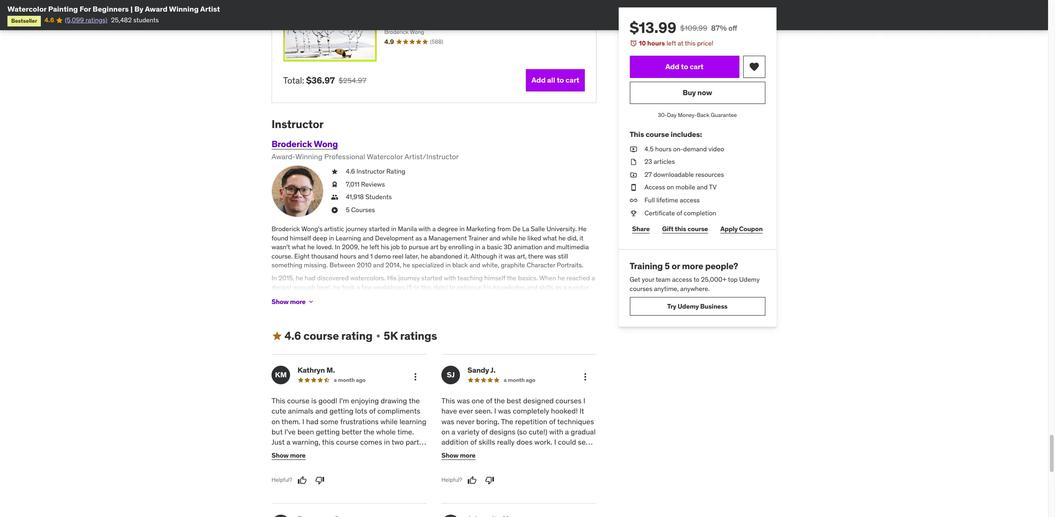 Task type: locate. For each thing, give the bounding box(es) containing it.
of down boring.
[[481, 427, 488, 436]]

discovered down took
[[339, 292, 371, 300]]

1 horizontal spatial lots
[[517, 479, 530, 488]]

4.6 for 4.6 course rating
[[285, 329, 301, 343]]

0 horizontal spatial cart
[[566, 75, 579, 85]]

0 vertical spatial cart
[[690, 62, 704, 71]]

1 horizontal spatial 4.6
[[285, 329, 301, 343]]

25,482
[[111, 16, 132, 24]]

1 horizontal spatial wong
[[410, 28, 424, 35]]

was down the knowledge
[[504, 292, 516, 300]]

1 vertical spatial udemy
[[678, 302, 699, 310]]

professional
[[324, 152, 365, 161]]

udemy right top
[[740, 275, 760, 284]]

winning inside broderick wong award-winning professional watercolor artist/instructor
[[295, 152, 322, 161]]

sj
[[447, 370, 455, 379]]

broderick wong image
[[272, 165, 324, 217]]

xsmall image
[[331, 167, 338, 176], [331, 193, 338, 202], [374, 333, 382, 340]]

addition
[[441, 437, 469, 447]]

show more down just
[[272, 451, 306, 460]]

in inside this course is good! i'm enjoying drawing the cute animals and getting lots of compliments on them. i had some frustrations while learning but i've been getting better the whole time. just a warning, this course comes in two parts, "watercolour essentials" and "watercolour starters" that use different colours. the first half uses permanent rose, yellow ochre, and cerulean, but the second uses alizarin crimson, cobalt blue, hansa yellow light, and a sap green. i think it might be because those colours are supposed to glaze bet
[[384, 437, 390, 447]]

1 horizontal spatial designs
[[490, 427, 515, 436]]

1 vertical spatial it
[[499, 252, 503, 260]]

found
[[272, 234, 288, 242]]

2 month from the left
[[508, 376, 525, 383]]

broderick for broderick wong
[[384, 28, 409, 35]]

show more button up (the on the bottom
[[441, 447, 476, 465]]

he
[[578, 225, 587, 233]]

about down '(5'
[[398, 292, 415, 300]]

all inside this was one of the best designed courses i have ever seen. i was completely hooked! it was never boring. the repetition of techniques on a variety of designs (so cute!) with a gradual addition of skills really does work. i could see the improvement as the course went along. i tested some different papers by repeating the designs (the chameleon doesn't lie). hey folks, it's all about the water, lots of water, and the splash reminder between videos is brilliant! the only thing that i didn't like was the repetitious background music. t
[[453, 479, 460, 488]]

of down full lifetime access
[[677, 209, 683, 217]]

show down just
[[272, 451, 289, 460]]

2 vertical spatial hours
[[340, 252, 356, 260]]

students
[[133, 16, 159, 24]]

1 vertical spatial lots
[[517, 479, 530, 488]]

broderick up the 'award-'
[[272, 138, 312, 149]]

4.6 for 4.6
[[44, 16, 54, 24]]

skills up improvement
[[479, 437, 495, 447]]

0 horizontal spatial skills
[[479, 437, 495, 447]]

1 horizontal spatial month
[[508, 376, 525, 383]]

23 articles
[[645, 157, 675, 166]]

went
[[546, 448, 562, 457]]

and left 1
[[358, 252, 369, 260]]

0 vertical spatial discovered
[[317, 274, 349, 282]]

course up papers
[[522, 448, 544, 457]]

those
[[405, 500, 424, 509]]

animals
[[288, 406, 313, 416]]

0 vertical spatial is
[[311, 396, 317, 405]]

is inside this course is good! i'm enjoying drawing the cute animals and getting lots of compliments on them. i had some frustrations while learning but i've been getting better the whole time. just a warning, this course comes in two parts, "watercolour essentials" and "watercolour starters" that use different colours. the first half uses permanent rose, yellow ochre, and cerulean, but the second uses alizarin crimson, cobalt blue, hansa yellow light, and a sap green. i think it might be because those colours are supposed to glaze bet
[[311, 396, 317, 405]]

of inside this course is good! i'm enjoying drawing the cute animals and getting lots of compliments on them. i had some frustrations while learning but i've been getting better the whole time. just a warning, this course comes in two parts, "watercolour essentials" and "watercolour starters" that use different colours. the first half uses permanent rose, yellow ochre, and cerulean, but the second uses alizarin crimson, cobalt blue, hansa yellow light, and a sap green. i think it might be because those colours are supposed to glaze bet
[[369, 406, 376, 416]]

while
[[502, 234, 517, 242], [380, 417, 398, 426]]

gradual
[[571, 427, 596, 436]]

additional actions for review by kathryn m. image
[[410, 371, 421, 382]]

techniques
[[557, 417, 594, 426]]

this inside this was one of the best designed courses i have ever seen. i was completely hooked! it was never boring. the repetition of techniques on a variety of designs (so cute!) with a gradual addition of skills really does work. i could see the improvement as the course went along. i tested some different papers by repeating the designs (the chameleon doesn't lie). hey folks, it's all about the water, lots of water, and the splash reminder between videos is brilliant! the only thing that i didn't like was the repetitious background music. t
[[441, 396, 455, 405]]

of
[[677, 209, 683, 217], [486, 396, 492, 405], [369, 406, 376, 416], [549, 417, 556, 426], [481, 427, 488, 436], [470, 437, 477, 447], [531, 479, 538, 488]]

better
[[342, 427, 362, 436]]

repetition
[[515, 417, 547, 426]]

1 horizontal spatial water,
[[540, 479, 560, 488]]

1 horizontal spatial udemy
[[740, 275, 760, 284]]

0 horizontal spatial this
[[272, 396, 285, 405]]

skills
[[539, 283, 554, 291], [479, 437, 495, 447]]

enrolling
[[448, 243, 474, 251]]

a
[[432, 225, 436, 233], [424, 234, 427, 242], [482, 243, 485, 251], [592, 274, 595, 282], [357, 283, 360, 291], [563, 283, 567, 291], [334, 376, 337, 383], [504, 376, 507, 383], [452, 427, 456, 436], [565, 427, 569, 436], [286, 437, 290, 447], [272, 500, 275, 509]]

xsmall image down professional
[[331, 167, 338, 176]]

this was one of the best designed courses i have ever seen. i was completely hooked! it was never boring. the repetition of techniques on a variety of designs (so cute!) with a gradual addition of skills really does work. i could see the improvement as the course went along. i tested some different papers by repeating the designs (the chameleon doesn't lie). hey folks, it's all about the water, lots of water, and the splash reminder between videos is brilliant! the only thing that i didn't like was the repetitious background music. t
[[441, 396, 596, 517]]

about down the "date)"
[[441, 292, 457, 300]]

while inside broderick wong's artistic journey started in manila with a degree in marketing from de la salle university. he found himself deep in learning and development as a management trainer and while he liked what he did, it wasn't what he loved. in 2009, he left his job to pursue art by enrolling in a basic 3d animation and multimedia course. eight thousand hours and 1 demo reel later, he abandoned it. although it was art, there was still something missing. between 2010 and 2014, he specialized in black and white, graphite character portraits. in 2015, he had discovered watercolors. his journey started with teaching himself the basics. when he reached a decent enough level, he took a few workshops (5 to this date) to enhance his knowledge and skills as a painter. in that process, he had discovered so much about himself, about life and who he was as an artist.
[[502, 234, 517, 242]]

winning left artist
[[169, 4, 199, 13]]

xsmall image for 41,918 students
[[331, 193, 338, 202]]

graphite
[[501, 261, 525, 269]]

enjoying
[[351, 396, 379, 405]]

and up basic
[[490, 234, 500, 242]]

1 vertical spatial 4.6
[[346, 167, 355, 175]]

warning,
[[292, 437, 320, 447]]

1 different from the left
[[331, 458, 360, 468]]

0 horizontal spatial journey
[[346, 225, 367, 233]]

that left use at the left of the page
[[303, 458, 316, 468]]

he down university.
[[559, 234, 566, 242]]

1 vertical spatial what
[[292, 243, 306, 251]]

he down 'la'
[[519, 234, 526, 242]]

buy now button
[[630, 82, 766, 104]]

1 vertical spatial in
[[272, 274, 277, 282]]

access on mobile and tv
[[645, 183, 717, 191]]

some up (the on the bottom
[[465, 458, 483, 468]]

that inside this was one of the best designed courses i have ever seen. i was completely hooked! it was never boring. the repetition of techniques on a variety of designs (so cute!) with a gradual addition of skills really does work. i could see the improvement as the course went along. i tested some different papers by repeating the designs (the chameleon doesn't lie). hey folks, it's all about the water, lots of water, and the splash reminder between videos is brilliant! the only thing that i didn't like was the repetitious background music. t
[[490, 500, 503, 509]]

0 vertical spatial started
[[369, 225, 390, 233]]

different up chameleon
[[484, 458, 513, 468]]

of right one
[[486, 396, 492, 405]]

(588)
[[430, 38, 443, 45]]

more down addition
[[460, 451, 476, 460]]

by up doesn't at bottom
[[539, 458, 547, 468]]

is
[[311, 396, 317, 405], [550, 489, 556, 499]]

0 vertical spatial designs
[[490, 427, 515, 436]]

the down 'brilliant!'
[[557, 500, 568, 509]]

it inside this course is good! i'm enjoying drawing the cute animals and getting lots of compliments on them. i had some frustrations while learning but i've been getting better the whole time. just a warning, this course comes in two parts, "watercolour essentials" and "watercolour starters" that use different colours. the first half uses permanent rose, yellow ochre, and cerulean, but the second uses alizarin crimson, cobalt blue, hansa yellow light, and a sap green. i think it might be because those colours are supposed to glaze bet
[[338, 500, 343, 509]]

1 horizontal spatial ago
[[526, 376, 536, 383]]

journey up learning
[[346, 225, 367, 233]]

show
[[272, 297, 289, 306], [272, 451, 289, 460], [441, 451, 459, 460]]

0 vertical spatial all
[[547, 75, 555, 85]]

rating
[[386, 167, 405, 175]]

left inside broderick wong's artistic journey started in manila with a degree in marketing from de la salle university. he found himself deep in learning and development as a management trainer and while he liked what he did, it wasn't what he loved. in 2009, he left his job to pursue art by enrolling in a basic 3d animation and multimedia course. eight thousand hours and 1 demo reel later, he abandoned it. although it was art, there was still something missing. between 2010 and 2014, he specialized in black and white, graphite character portraits. in 2015, he had discovered watercolors. his journey started with teaching himself the basics. when he reached a decent enough level, he took a few workshops (5 to this date) to enhance his knowledge and skills as a painter. in that process, he had discovered so much about himself, about life and who he was as an artist.
[[370, 243, 379, 251]]

a month ago for best
[[504, 376, 536, 383]]

on inside this course is good! i'm enjoying drawing the cute animals and getting lots of compliments on them. i had some frustrations while learning but i've been getting better the whole time. just a warning, this course comes in two parts, "watercolour essentials" and "watercolour starters" that use different colours. the first half uses permanent rose, yellow ochre, and cerulean, but the second uses alizarin crimson, cobalt blue, hansa yellow light, and a sap green. i think it might be because those colours are supposed to glaze bet
[[272, 417, 280, 426]]

the down permanent
[[317, 479, 327, 488]]

0 vertical spatial left
[[667, 39, 676, 47]]

1 horizontal spatial 5
[[665, 260, 670, 272]]

2 vertical spatial that
[[490, 500, 503, 509]]

2 ago from the left
[[526, 376, 536, 383]]

cart inside button
[[690, 62, 704, 71]]

2 helpful? from the left
[[441, 476, 462, 483]]

bestseller
[[11, 17, 37, 24]]

courses inside training 5 or more people? get your team access to 25,000+ top udemy courses anytime, anywhere.
[[630, 284, 653, 293]]

1 vertical spatial his
[[483, 283, 492, 291]]

helpful? up crimson,
[[272, 476, 292, 483]]

2 vertical spatial it
[[338, 500, 343, 509]]

2 horizontal spatial the
[[501, 417, 513, 426]]

day
[[667, 111, 677, 118]]

hours up the articles
[[655, 145, 672, 153]]

whole
[[376, 427, 396, 436]]

xsmall image for full lifetime access
[[630, 196, 637, 205]]

2 a month ago from the left
[[504, 376, 536, 383]]

the down splash
[[441, 500, 454, 509]]

1 a month ago from the left
[[334, 376, 366, 383]]

4.6
[[44, 16, 54, 24], [346, 167, 355, 175], [285, 329, 301, 343]]

about inside this was one of the best designed courses i have ever seen. i was completely hooked! it was never boring. the repetition of techniques on a variety of designs (so cute!) with a gradual addition of skills really does work. i could see the improvement as the course went along. i tested some different papers by repeating the designs (the chameleon doesn't lie). hey folks, it's all about the water, lots of water, and the splash reminder between videos is brilliant! the only thing that i didn't like was the repetitious background music. t
[[462, 479, 481, 488]]

add inside button
[[666, 62, 680, 71]]

0 vertical spatial it
[[580, 234, 583, 242]]

1 horizontal spatial courses
[[630, 284, 653, 293]]

water, down chameleon
[[496, 479, 516, 488]]

0 vertical spatial getting
[[329, 406, 353, 416]]

month up best
[[508, 376, 525, 383]]

0 horizontal spatial all
[[453, 479, 460, 488]]

1 vertical spatial on
[[272, 417, 280, 426]]

0 horizontal spatial a month ago
[[334, 376, 366, 383]]

helpful? up splash
[[441, 476, 462, 483]]

1 vertical spatial some
[[465, 458, 483, 468]]

broderick inside broderick wong award-winning professional watercolor artist/instructor
[[272, 138, 312, 149]]

udemy right try
[[678, 302, 699, 310]]

1 horizontal spatial by
[[539, 458, 547, 468]]

2 horizontal spatial 4.6
[[346, 167, 355, 175]]

(the
[[469, 469, 482, 478]]

is right videos
[[550, 489, 556, 499]]

but left mark review by kathryn m. as unhelpful icon
[[304, 479, 315, 488]]

started up development
[[369, 225, 390, 233]]

1 vertical spatial courses
[[556, 396, 582, 405]]

yellow
[[359, 469, 380, 478]]

show more down decent
[[272, 297, 306, 306]]

left left at
[[667, 39, 676, 47]]

add inside button
[[532, 75, 546, 85]]

broderick inside broderick wong's artistic journey started in manila with a degree in marketing from de la salle university. he found himself deep in learning and development as a management trainer and while he liked what he did, it wasn't what he loved. in 2009, he left his job to pursue art by enrolling in a basic 3d animation and multimedia course. eight thousand hours and 1 demo reel later, he abandoned it. although it was art, there was still something missing. between 2010 and 2014, he specialized in black and white, graphite character portraits. in 2015, he had discovered watercolors. his journey started with teaching himself the basics. when he reached a decent enough level, he took a few workshops (5 to this date) to enhance his knowledge and skills as a painter. in that process, he had discovered so much about himself, about life and who he was as an artist.
[[272, 225, 300, 233]]

reminder
[[465, 489, 494, 499]]

on down cute
[[272, 417, 280, 426]]

2 vertical spatial broderick
[[272, 225, 300, 233]]

it right "did,"
[[580, 234, 583, 242]]

access down mobile
[[680, 196, 700, 204]]

lots down doesn't at bottom
[[517, 479, 530, 488]]

2010
[[357, 261, 372, 269]]

from
[[497, 225, 511, 233]]

this course includes:
[[630, 130, 702, 139]]

1 horizontal spatial watercolor
[[367, 152, 403, 161]]

animation
[[514, 243, 543, 251]]

2 vertical spatial on
[[441, 427, 450, 436]]

to
[[681, 62, 688, 71], [557, 75, 564, 85], [401, 243, 407, 251], [694, 275, 700, 284], [414, 283, 420, 291], [449, 283, 455, 291], [344, 510, 351, 517]]

the up reminder
[[483, 479, 494, 488]]

2 horizontal spatial on
[[667, 183, 674, 191]]

xsmall image down enough
[[307, 298, 315, 305]]

additional actions for review by sandy j. image
[[580, 371, 591, 382]]

0 horizontal spatial left
[[370, 243, 379, 251]]

full
[[645, 196, 655, 204]]

getting up essentials"
[[316, 427, 340, 436]]

designs
[[490, 427, 515, 436], [441, 469, 467, 478]]

broderick up found in the left of the page
[[272, 225, 300, 233]]

had up enough
[[305, 274, 316, 282]]

this for this was one of the best designed courses i have ever seen. i was completely hooked! it was never boring. the repetition of techniques on a variety of designs (so cute!) with a gradual addition of skills really does work. i could see the improvement as the course went along. i tested some different papers by repeating the designs (the chameleon doesn't lie). hey folks, it's all about the water, lots of water, and the splash reminder between videos is brilliant! the only thing that i didn't like was the repetitious background music. t
[[441, 396, 455, 405]]

he
[[519, 234, 526, 242], [559, 234, 566, 242], [307, 243, 315, 251], [361, 243, 368, 251], [421, 252, 428, 260], [403, 261, 410, 269], [296, 274, 303, 282], [558, 274, 565, 282], [333, 283, 340, 291], [318, 292, 325, 300], [495, 292, 503, 300]]

0 horizontal spatial lots
[[355, 406, 367, 416]]

sandy j.
[[467, 365, 496, 375]]

this inside this course is good! i'm enjoying drawing the cute animals and getting lots of compliments on them. i had some frustrations while learning but i've been getting better the whole time. just a warning, this course comes in two parts, "watercolour essentials" and "watercolour starters" that use different colours. the first half uses permanent rose, yellow ochre, and cerulean, but the second uses alizarin crimson, cobalt blue, hansa yellow light, and a sap green. i think it might be because those colours are supposed to glaze bet
[[322, 437, 334, 447]]

and down "enhance"
[[469, 292, 480, 300]]

to inside button
[[681, 62, 688, 71]]

2 horizontal spatial about
[[462, 479, 481, 488]]

helpful? for cerulean,
[[272, 476, 292, 483]]

0 horizontal spatial designs
[[441, 469, 467, 478]]

show more down addition
[[441, 451, 476, 460]]

helpful?
[[272, 476, 292, 483], [441, 476, 462, 483]]

course inside 'link'
[[688, 225, 708, 233]]

wishlist image
[[749, 61, 760, 72]]

xsmall image left 5k
[[374, 333, 382, 340]]

0 horizontal spatial watercolor
[[7, 4, 46, 13]]

2 different from the left
[[484, 458, 513, 468]]

was down 3d
[[504, 252, 515, 260]]

xsmall image
[[630, 145, 637, 154], [630, 157, 637, 167], [630, 170, 637, 179], [331, 180, 338, 189], [630, 183, 637, 192], [630, 196, 637, 205], [331, 206, 338, 215], [630, 209, 637, 218], [307, 298, 315, 305]]

some inside this was one of the best designed courses i have ever seen. i was completely hooked! it was never boring. the repetition of techniques on a variety of designs (so cute!) with a gradual addition of skills really does work. i could see the improvement as the course went along. i tested some different papers by repeating the designs (the chameleon doesn't lie). hey folks, it's all about the water, lots of water, and the splash reminder between videos is brilliant! the only thing that i didn't like was the repetitious background music. t
[[465, 458, 483, 468]]

1 horizontal spatial started
[[421, 274, 442, 282]]

1 vertical spatial but
[[304, 479, 315, 488]]

0 vertical spatial udemy
[[740, 275, 760, 284]]

0 horizontal spatial winning
[[169, 4, 199, 13]]

4.5 hours on-demand video
[[645, 145, 724, 153]]

1 vertical spatial with
[[444, 274, 456, 282]]

0 horizontal spatial what
[[292, 243, 306, 251]]

lots inside this course is good! i'm enjoying drawing the cute animals and getting lots of compliments on them. i had some frustrations while learning but i've been getting better the whole time. just a warning, this course comes in two parts, "watercolour essentials" and "watercolour starters" that use different colours. the first half uses permanent rose, yellow ochre, and cerulean, but the second uses alizarin crimson, cobalt blue, hansa yellow light, and a sap green. i think it might be because those colours are supposed to glaze bet
[[355, 406, 367, 416]]

broderick for broderick wong's artistic journey started in manila with a degree in marketing from de la salle university. he found himself deep in learning and development as a management trainer and while he liked what he did, it wasn't what he loved. in 2009, he left his job to pursue art by enrolling in a basic 3d animation and multimedia course. eight thousand hours and 1 demo reel later, he abandoned it. although it was art, there was still something missing. between 2010 and 2014, he specialized in black and white, graphite character portraits. in 2015, he had discovered watercolors. his journey started with teaching himself the basics. when he reached a decent enough level, he took a few workshops (5 to this date) to enhance his knowledge and skills as a painter. in that process, he had discovered so much about himself, about life and who he was as an artist.
[[272, 225, 300, 233]]

it down basic
[[499, 252, 503, 260]]

is inside this was one of the best designed courses i have ever seen. i was completely hooked! it was never boring. the repetition of techniques on a variety of designs (so cute!) with a gradual addition of skills really does work. i could see the improvement as the course went along. i tested some different papers by repeating the designs (the chameleon doesn't lie). hey folks, it's all about the water, lots of water, and the splash reminder between videos is brilliant! the only thing that i didn't like was the repetitious background music. t
[[550, 489, 556, 499]]

"watercolour up starters"
[[272, 448, 314, 457]]

kathryn m.
[[298, 365, 335, 375]]

add all to cart button
[[526, 69, 585, 91]]

although
[[471, 252, 497, 260]]

about
[[398, 292, 415, 300], [441, 292, 457, 300], [462, 479, 481, 488]]

trainer
[[468, 234, 488, 242]]

1 vertical spatial left
[[370, 243, 379, 251]]

0 vertical spatial skills
[[539, 283, 554, 291]]

xsmall image left access
[[630, 183, 637, 192]]

his
[[387, 274, 397, 282]]

cart
[[690, 62, 704, 71], [566, 75, 579, 85]]

himself down white,
[[484, 274, 505, 282]]

1 vertical spatial while
[[380, 417, 398, 426]]

this for this course is good! i'm enjoying drawing the cute animals and getting lots of compliments on them. i had some frustrations while learning but i've been getting better the whole time. just a warning, this course comes in two parts, "watercolour essentials" and "watercolour starters" that use different colours. the first half uses permanent rose, yellow ochre, and cerulean, but the second uses alizarin crimson, cobalt blue, hansa yellow light, and a sap green. i think it might be because those colours are supposed to glaze bet
[[272, 396, 285, 405]]

0 horizontal spatial courses
[[556, 396, 582, 405]]

mark review by sandy j. as helpful image
[[467, 476, 477, 485]]

was up ever
[[457, 396, 470, 405]]

by inside this was one of the best designed courses i have ever seen. i was completely hooked! it was never boring. the repetition of techniques on a variety of designs (so cute!) with a gradual addition of skills really does work. i could see the improvement as the course went along. i tested some different papers by repeating the designs (the chameleon doesn't lie). hey folks, it's all about the water, lots of water, and the splash reminder between videos is brilliant! the only thing that i didn't like was the repetitious background music. t
[[539, 458, 547, 468]]

a month ago up i'm
[[334, 376, 366, 383]]

ochre,
[[381, 469, 402, 478]]

2 vertical spatial 4.6
[[285, 329, 301, 343]]

second
[[329, 479, 353, 488]]

show more button up half
[[272, 447, 306, 465]]

1 horizontal spatial "watercolour
[[369, 448, 412, 457]]

0 vertical spatial what
[[543, 234, 557, 242]]

0 horizontal spatial by
[[440, 243, 447, 251]]

as down really
[[500, 448, 507, 457]]

a month ago up best
[[504, 376, 536, 383]]

is left good!
[[311, 396, 317, 405]]

1 horizontal spatial winning
[[295, 152, 322, 161]]

1 vertical spatial instructor
[[357, 167, 385, 175]]

1 horizontal spatial helpful?
[[441, 476, 462, 483]]

this up essentials"
[[322, 437, 334, 447]]

10
[[639, 39, 646, 47]]

his up demo
[[381, 243, 389, 251]]

1 horizontal spatial his
[[483, 283, 492, 291]]

still
[[558, 252, 568, 260]]

of down 'hooked!'
[[549, 417, 556, 426]]

1 horizontal spatial skills
[[539, 283, 554, 291]]

people?
[[705, 260, 738, 272]]

that down decent
[[278, 292, 290, 300]]

courses
[[630, 284, 653, 293], [556, 396, 582, 405]]

1 horizontal spatial this
[[441, 396, 455, 405]]

does
[[517, 437, 533, 447]]

0 vertical spatial some
[[320, 417, 338, 426]]

salle
[[531, 225, 545, 233]]

use
[[318, 458, 330, 468]]

hours
[[648, 39, 665, 47], [655, 145, 672, 153], [340, 252, 356, 260]]

did,
[[567, 234, 578, 242]]

course
[[646, 130, 669, 139], [688, 225, 708, 233], [304, 329, 339, 343], [287, 396, 310, 405], [336, 437, 358, 447], [522, 448, 544, 457]]

access down or
[[672, 275, 692, 284]]

ago for enjoying
[[356, 376, 366, 383]]

1 ago from the left
[[356, 376, 366, 383]]

show more button for km
[[272, 447, 306, 465]]

0 horizontal spatial about
[[398, 292, 415, 300]]

1 horizontal spatial while
[[502, 234, 517, 242]]

0 vertical spatial xsmall image
[[331, 167, 338, 176]]

different up rose,
[[331, 458, 360, 468]]

rating
[[341, 329, 373, 343]]

all inside button
[[547, 75, 555, 85]]

0 vertical spatial 4.6
[[44, 16, 54, 24]]

hours for 4.5
[[655, 145, 672, 153]]

and down hey
[[561, 479, 574, 488]]

1 vertical spatial is
[[550, 489, 556, 499]]

xsmall image up the share
[[630, 209, 637, 218]]

more right or
[[682, 260, 704, 272]]

0 horizontal spatial is
[[311, 396, 317, 405]]

reviews
[[361, 180, 385, 188]]

xsmall image left 23
[[630, 157, 637, 167]]

and left tv
[[697, 183, 708, 191]]

1 vertical spatial that
[[303, 458, 316, 468]]

downloadable
[[654, 170, 694, 179]]

4.6 up 7,011 on the left of page
[[346, 167, 355, 175]]

month for enjoying
[[338, 376, 355, 383]]

1 horizontal spatial himself
[[484, 274, 505, 282]]

and down good!
[[315, 406, 328, 416]]

"watercolour down "two"
[[369, 448, 412, 457]]

show more for sj
[[441, 451, 476, 460]]

lots inside this was one of the best designed courses i have ever seen. i was completely hooked! it was never boring. the repetition of techniques on a variety of designs (so cute!) with a gradual addition of skills really does work. i could see the improvement as the course went along. i tested some different papers by repeating the designs (the chameleon doesn't lie). hey folks, it's all about the water, lots of water, and the splash reminder between videos is brilliant! the only thing that i didn't like was the repetitious background music. t
[[517, 479, 530, 488]]

2 vertical spatial had
[[306, 417, 319, 426]]

mark review by kathryn m. as helpful image
[[297, 476, 307, 485]]

1 month from the left
[[338, 376, 355, 383]]

team
[[656, 275, 671, 284]]

courses down get
[[630, 284, 653, 293]]

courses inside this was one of the best designed courses i have ever seen. i was completely hooked! it was never boring. the repetition of techniques on a variety of designs (so cute!) with a gradual addition of skills really does work. i could see the improvement as the course went along. i tested some different papers by repeating the designs (the chameleon doesn't lie). hey folks, it's all about the water, lots of water, and the splash reminder between videos is brilliant! the only thing that i didn't like was the repetitious background music. t
[[556, 396, 582, 405]]

1 vertical spatial by
[[539, 458, 547, 468]]

0 horizontal spatial started
[[369, 225, 390, 233]]

and up those
[[411, 489, 424, 499]]

but up just
[[272, 427, 283, 436]]

wong inside broderick wong award-winning professional watercolor artist/instructor
[[314, 138, 338, 149]]

1 horizontal spatial a month ago
[[504, 376, 536, 383]]

xsmall image left 7,011 on the left of page
[[331, 180, 338, 189]]

|
[[130, 4, 133, 13]]

on up full lifetime access
[[667, 183, 674, 191]]

left
[[667, 39, 676, 47], [370, 243, 379, 251]]

1 horizontal spatial add
[[666, 62, 680, 71]]

some down good!
[[320, 417, 338, 426]]

when
[[539, 274, 556, 282]]

apply coupon button
[[718, 220, 766, 238]]

41,918 students
[[346, 193, 392, 201]]

xsmall image left 41,918
[[331, 193, 338, 202]]

drawing
[[381, 396, 407, 405]]

this right gift on the top right of page
[[675, 225, 687, 233]]

this inside this course is good! i'm enjoying drawing the cute animals and getting lots of compliments on them. i had some frustrations while learning but i've been getting better the whole time. just a warning, this course comes in two parts, "watercolour essentials" and "watercolour starters" that use different colours. the first half uses permanent rose, yellow ochre, and cerulean, but the second uses alizarin crimson, cobalt blue, hansa yellow light, and a sap green. i think it might be because those colours are supposed to glaze bet
[[272, 396, 285, 405]]

this for this course includes:
[[630, 130, 644, 139]]

it
[[580, 234, 583, 242], [499, 252, 503, 260], [338, 500, 343, 509]]

0 vertical spatial by
[[440, 243, 447, 251]]

much
[[380, 292, 397, 300]]

1 vertical spatial designs
[[441, 469, 467, 478]]

loved.
[[316, 243, 333, 251]]

himself
[[290, 234, 311, 242], [484, 274, 505, 282]]

discovered up level,
[[317, 274, 349, 282]]

1 vertical spatial broderick
[[272, 138, 312, 149]]

1 helpful? from the left
[[272, 476, 292, 483]]

be
[[365, 500, 374, 509]]

xsmall image left "27"
[[630, 170, 637, 179]]

with up the "date)"
[[444, 274, 456, 282]]

the
[[507, 274, 516, 282], [409, 396, 420, 405], [494, 396, 505, 405], [363, 427, 374, 436], [441, 448, 452, 457], [509, 448, 520, 457], [582, 458, 593, 468], [317, 479, 327, 488], [483, 479, 494, 488], [575, 479, 586, 488], [557, 500, 568, 509]]

gift this course link
[[660, 220, 711, 238]]



Task type: describe. For each thing, give the bounding box(es) containing it.
1 vertical spatial journey
[[398, 274, 420, 282]]

permanent
[[303, 469, 339, 478]]

1 horizontal spatial it
[[499, 252, 503, 260]]

xsmall image for 5 courses
[[331, 206, 338, 215]]

5 inside training 5 or more people? get your team access to 25,000+ top udemy courses anytime, anywhere.
[[665, 260, 670, 272]]

1 water, from the left
[[496, 479, 516, 488]]

4.9
[[384, 37, 394, 46]]

improvement
[[454, 448, 498, 457]]

on-
[[673, 145, 683, 153]]

wong for broderick wong award-winning professional watercolor artist/instructor
[[314, 138, 338, 149]]

7,011
[[346, 180, 359, 188]]

5k ratings
[[384, 329, 437, 343]]

the up folks, on the bottom of page
[[582, 458, 593, 468]]

access inside training 5 or more people? get your team access to 25,000+ top udemy courses anytime, anywhere.
[[672, 275, 692, 284]]

green.
[[292, 500, 314, 509]]

total: $36.97 $254.97
[[283, 75, 366, 86]]

0 horizontal spatial uses
[[286, 469, 301, 478]]

show for km
[[272, 451, 289, 460]]

xsmall image for 23 articles
[[630, 157, 637, 167]]

completion
[[684, 209, 717, 217]]

xsmall image inside the show more button
[[307, 298, 315, 305]]

broderick wong award-winning professional watercolor artist/instructor
[[272, 138, 459, 161]]

tested
[[441, 458, 463, 468]]

skills inside broderick wong's artistic journey started in manila with a degree in marketing from de la salle university. he found himself deep in learning and development as a management trainer and while he liked what he did, it wasn't what he loved. in 2009, he left his job to pursue art by enrolling in a basic 3d animation and multimedia course. eight thousand hours and 1 demo reel later, he abandoned it. although it was art, there was still something missing. between 2010 and 2014, he specialized in black and white, graphite character portraits. in 2015, he had discovered watercolors. his journey started with teaching himself the basics. when he reached a decent enough level, he took a few workshops (5 to this date) to enhance his knowledge and skills as a painter. in that process, he had discovered so much about himself, about life and who he was as an artist.
[[539, 283, 554, 291]]

total:
[[283, 75, 304, 86]]

watercolor painting for beginners | by award winning artist
[[7, 4, 220, 13]]

could
[[558, 437, 576, 447]]

0 vertical spatial journey
[[346, 225, 367, 233]]

helpful? for designs
[[441, 476, 462, 483]]

i up it
[[583, 396, 585, 405]]

off
[[729, 23, 738, 32]]

level,
[[317, 283, 332, 291]]

4.6 for 4.6 instructor rating
[[346, 167, 355, 175]]

cute!)
[[529, 427, 547, 436]]

manila
[[398, 225, 417, 233]]

or
[[672, 260, 680, 272]]

show more button for sj
[[441, 447, 476, 465]]

watercolor inside broderick wong award-winning professional watercolor artist/instructor
[[367, 152, 403, 161]]

ratings)
[[85, 16, 107, 24]]

udemy inside training 5 or more people? get your team access to 25,000+ top udemy courses anytime, anywhere.
[[740, 275, 760, 284]]

more inside training 5 or more people? get your team access to 25,000+ top udemy courses anytime, anywhere.
[[682, 260, 704, 272]]

add for add to cart
[[666, 62, 680, 71]]

30-day money-back guarantee
[[658, 111, 737, 118]]

more down enough
[[290, 297, 306, 306]]

2 vertical spatial xsmall image
[[374, 333, 382, 340]]

41,918
[[346, 193, 364, 201]]

ago for best
[[526, 376, 536, 383]]

0 vertical spatial in
[[335, 243, 340, 251]]

as left the an
[[517, 292, 524, 300]]

course down better
[[336, 437, 358, 447]]

course inside this was one of the best designed courses i have ever seen. i was completely hooked! it was never boring. the repetition of techniques on a variety of designs (so cute!) with a gradual addition of skills really does work. i could see the improvement as the course went along. i tested some different papers by repeating the designs (the chameleon doesn't lie). hey folks, it's all about the water, lots of water, and the splash reminder between videos is brilliant! the only thing that i didn't like was the repetitious background music. t
[[522, 448, 544, 457]]

xsmall image for 27 downloadable resources
[[630, 170, 637, 179]]

multimedia
[[557, 243, 589, 251]]

0 vertical spatial on
[[667, 183, 674, 191]]

0 vertical spatial access
[[680, 196, 700, 204]]

skills inside this was one of the best designed courses i have ever seen. i was completely hooked! it was never boring. the repetition of techniques on a variety of designs (so cute!) with a gradual addition of skills really does work. i could see the improvement as the course went along. i tested some different papers by repeating the designs (the chameleon doesn't lie). hey folks, it's all about the water, lots of water, and the splash reminder between videos is brilliant! the only thing that i didn't like was the repetitious background music. t
[[479, 437, 495, 447]]

course up animals on the bottom left
[[287, 396, 310, 405]]

cart inside button
[[566, 75, 579, 85]]

he up enough
[[296, 274, 303, 282]]

them.
[[282, 417, 301, 426]]

1 vertical spatial getting
[[316, 427, 340, 436]]

de
[[512, 225, 521, 233]]

one
[[472, 396, 484, 405]]

hours for 10
[[648, 39, 665, 47]]

the left best
[[494, 396, 505, 405]]

in down trainer
[[475, 243, 480, 251]]

1 horizontal spatial left
[[667, 39, 676, 47]]

add for add all to cart
[[532, 75, 546, 85]]

artistic
[[324, 225, 344, 233]]

so
[[372, 292, 379, 300]]

of up improvement
[[470, 437, 477, 447]]

and up 1
[[363, 234, 374, 242]]

thing
[[471, 500, 488, 509]]

brilliant!
[[557, 489, 584, 499]]

add to cart button
[[630, 56, 740, 78]]

kathryn
[[298, 365, 325, 375]]

lie).
[[549, 469, 560, 478]]

i down between
[[505, 500, 507, 509]]

gift
[[662, 225, 674, 233]]

buy
[[683, 88, 696, 97]]

hooked!
[[551, 406, 578, 416]]

this inside 'link'
[[675, 225, 687, 233]]

2 vertical spatial in
[[272, 292, 277, 300]]

award
[[145, 4, 167, 13]]

lifetime
[[657, 196, 679, 204]]

and up the an
[[527, 283, 538, 291]]

show more for km
[[272, 451, 306, 460]]

he up specialized
[[421, 252, 428, 260]]

was down best
[[498, 406, 511, 416]]

and down the comes
[[355, 448, 367, 457]]

2 vertical spatial the
[[441, 500, 454, 509]]

and up character
[[544, 243, 555, 251]]

different inside this course is good! i'm enjoying drawing the cute animals and getting lots of compliments on them. i had some frustrations while learning but i've been getting better the whole time. just a warning, this course comes in two parts, "watercolour essentials" and "watercolour starters" that use different colours. the first half uses permanent rose, yellow ochre, and cerulean, but the second uses alizarin crimson, cobalt blue, hansa yellow light, and a sap green. i think it might be because those colours are supposed to glaze bet
[[331, 458, 360, 468]]

he down deep
[[307, 243, 315, 251]]

a month ago for enjoying
[[334, 376, 366, 383]]

colours
[[272, 510, 296, 517]]

character
[[527, 261, 555, 269]]

liked
[[527, 234, 541, 242]]

0 vertical spatial watercolor
[[7, 4, 46, 13]]

as down when
[[555, 283, 562, 291]]

think
[[320, 500, 336, 509]]

certificate
[[645, 209, 675, 217]]

background
[[479, 510, 519, 517]]

the inside broderick wong's artistic journey started in manila with a degree in marketing from de la salle university. he found himself deep in learning and development as a management trainer and while he liked what he did, it wasn't what he loved. in 2009, he left his job to pursue art by enrolling in a basic 3d animation and multimedia course. eight thousand hours and 1 demo reel later, he abandoned it. although it was art, there was still something missing. between 2010 and 2014, he specialized in black and white, graphite character portraits. in 2015, he had discovered watercolors. his journey started with teaching himself the basics. when he reached a decent enough level, he took a few workshops (5 to this date) to enhance his knowledge and skills as a painter. in that process, he had discovered so much about himself, about life and who he was as an artist.
[[507, 274, 516, 282]]

repeating
[[549, 458, 581, 468]]

degree
[[437, 225, 458, 233]]

he left took
[[333, 283, 340, 291]]

reel
[[392, 252, 403, 260]]

broderick for broderick wong award-winning professional watercolor artist/instructor
[[272, 138, 312, 149]]

in down artistic
[[329, 234, 334, 242]]

$254.97
[[339, 76, 366, 85]]

thousand
[[311, 252, 338, 260]]

0 horizontal spatial udemy
[[678, 302, 699, 310]]

i down cobalt
[[316, 500, 318, 509]]

he right when
[[558, 274, 565, 282]]

xsmall image for 4.6 instructor rating
[[331, 167, 338, 176]]

tv
[[709, 183, 717, 191]]

0 vertical spatial winning
[[169, 4, 199, 13]]

it.
[[464, 252, 469, 260]]

in down abandoned on the left of page
[[446, 261, 451, 269]]

show for sj
[[441, 451, 459, 460]]

different inside this was one of the best designed courses i have ever seen. i was completely hooked! it was never boring. the repetition of techniques on a variety of designs (so cute!) with a gradual addition of skills really does work. i could see the improvement as the course went along. i tested some different papers by repeating the designs (the chameleon doesn't lie). hey folks, it's all about the water, lots of water, and the splash reminder between videos is brilliant! the only thing that i didn't like was the repetitious background music. t
[[484, 458, 513, 468]]

course up the kathryn m.
[[304, 329, 339, 343]]

cobalt
[[303, 489, 325, 499]]

that inside broderick wong's artistic journey started in manila with a degree in marketing from de la salle university. he found himself deep in learning and development as a management trainer and while he liked what he did, it wasn't what he loved. in 2009, he left his job to pursue art by enrolling in a basic 3d animation and multimedia course. eight thousand hours and 1 demo reel later, he abandoned it. although it was art, there was still something missing. between 2010 and 2014, he specialized in black and white, graphite character portraits. in 2015, he had discovered watercolors. his journey started with teaching himself the basics. when he reached a decent enough level, he took a few workshops (5 to this date) to enhance his knowledge and skills as a painter. in that process, he had discovered so much about himself, about life and who he was as an artist.
[[278, 292, 290, 300]]

the up the comes
[[363, 427, 374, 436]]

artist
[[200, 4, 220, 13]]

was left the still
[[545, 252, 556, 260]]

2 water, from the left
[[540, 479, 560, 488]]

0 horizontal spatial his
[[381, 243, 389, 251]]

0 vertical spatial with
[[419, 225, 431, 233]]

of down doesn't at bottom
[[531, 479, 538, 488]]

23
[[645, 157, 652, 166]]

on inside this was one of the best designed courses i have ever seen. i was completely hooked! it was never boring. the repetition of techniques on a variety of designs (so cute!) with a gradual addition of skills really does work. i could see the improvement as the course went along. i tested some different papers by repeating the designs (the chameleon doesn't lie). hey folks, it's all about the water, lots of water, and the splash reminder between videos is brilliant! the only thing that i didn't like was the repetitious background music. t
[[441, 427, 450, 436]]

an
[[525, 292, 532, 300]]

he right who
[[495, 292, 503, 300]]

work.
[[534, 437, 552, 447]]

hours inside broderick wong's artistic journey started in manila with a degree in marketing from de la salle university. he found himself deep in learning and development as a management trainer and while he liked what he did, it wasn't what he loved. in 2009, he left his job to pursue art by enrolling in a basic 3d animation and multimedia course. eight thousand hours and 1 demo reel later, he abandoned it. although it was art, there was still something missing. between 2010 and 2014, he specialized in black and white, graphite character portraits. in 2015, he had discovered watercolors. his journey started with teaching himself the basics. when he reached a decent enough level, he took a few workshops (5 to this date) to enhance his knowledge and skills as a painter. in that process, he had discovered so much about himself, about life and who he was as an artist.
[[340, 252, 356, 260]]

designed
[[523, 396, 554, 405]]

while inside this course is good! i'm enjoying drawing the cute animals and getting lots of compliments on them. i had some frustrations while learning but i've been getting better the whole time. just a warning, this course comes in two parts, "watercolour essentials" and "watercolour starters" that use different colours. the first half uses permanent rose, yellow ochre, and cerulean, but the second uses alizarin crimson, cobalt blue, hansa yellow light, and a sap green. i think it might be because those colours are supposed to glaze bet
[[380, 417, 398, 426]]

5 courses
[[346, 206, 375, 214]]

i up been
[[302, 417, 304, 426]]

he right 2009,
[[361, 243, 368, 251]]

as inside this was one of the best designed courses i have ever seen. i was completely hooked! it was never boring. the repetition of techniques on a variety of designs (so cute!) with a gradual addition of skills really does work. i could see the improvement as the course went along. i tested some different papers by repeating the designs (the chameleon doesn't lie). hey folks, it's all about the water, lots of water, and the splash reminder between videos is brilliant! the only thing that i didn't like was the repetitious background music. t
[[500, 448, 507, 457]]

articles
[[654, 157, 675, 166]]

and down demo
[[373, 261, 384, 269]]

to inside this course is good! i'm enjoying drawing the cute animals and getting lots of compliments on them. i had some frustrations while learning but i've been getting better the whole time. just a warning, this course comes in two parts, "watercolour essentials" and "watercolour starters" that use different colours. the first half uses permanent rose, yellow ochre, and cerulean, but the second uses alizarin crimson, cobalt blue, hansa yellow light, and a sap green. i think it might be because those colours are supposed to glaze bet
[[344, 510, 351, 517]]

frustrations
[[340, 417, 379, 426]]

apply coupon
[[721, 225, 763, 233]]

with inside this was one of the best designed courses i have ever seen. i was completely hooked! it was never boring. the repetition of techniques on a variety of designs (so cute!) with a gradual addition of skills really does work. i could see the improvement as the course went along. i tested some different papers by repeating the designs (the chameleon doesn't lie). hey folks, it's all about the water, lots of water, and the splash reminder between videos is brilliant! the only thing that i didn't like was the repetitious background music. t
[[549, 427, 563, 436]]

some inside this course is good! i'm enjoying drawing the cute animals and getting lots of compliments on them. i had some frustrations while learning but i've been getting better the whole time. just a warning, this course comes in two parts, "watercolour essentials" and "watercolour starters" that use different colours. the first half uses permanent rose, yellow ochre, and cerulean, but the second uses alizarin crimson, cobalt blue, hansa yellow light, and a sap green. i think it might be because those colours are supposed to glaze bet
[[320, 417, 338, 426]]

0 vertical spatial instructor
[[272, 117, 324, 131]]

0 horizontal spatial 5
[[346, 206, 350, 214]]

award-
[[272, 152, 295, 161]]

xsmall image for access on mobile and tv
[[630, 183, 637, 192]]

this right at
[[685, 39, 696, 47]]

specialized
[[412, 261, 444, 269]]

the down really
[[509, 448, 520, 457]]

business
[[701, 302, 728, 310]]

wong for broderick wong
[[410, 28, 424, 35]]

the inside this course is good! i'm enjoying drawing the cute animals and getting lots of compliments on them. i had some frustrations while learning but i've been getting better the whole time. just a warning, this course comes in two parts, "watercolour essentials" and "watercolour starters" that use different colours. the first half uses permanent rose, yellow ochre, and cerulean, but the second uses alizarin crimson, cobalt blue, hansa yellow light, and a sap green. i think it might be because those colours are supposed to glaze bet
[[389, 458, 401, 468]]

beginners
[[93, 4, 129, 13]]

marketing
[[466, 225, 496, 233]]

buy now
[[683, 88, 712, 97]]

that inside this course is good! i'm enjoying drawing the cute animals and getting lots of compliments on them. i had some frustrations while learning but i've been getting better the whole time. just a warning, this course comes in two parts, "watercolour essentials" and "watercolour starters" that use different colours. the first half uses permanent rose, yellow ochre, and cerulean, but the second uses alizarin crimson, cobalt blue, hansa yellow light, and a sap green. i think it might be because those colours are supposed to glaze bet
[[303, 458, 316, 468]]

alarm image
[[630, 39, 637, 47]]

to inside button
[[557, 75, 564, 85]]

had inside this course is good! i'm enjoying drawing the cute animals and getting lots of compliments on them. i had some frustrations while learning but i've been getting better the whole time. just a warning, this course comes in two parts, "watercolour essentials" and "watercolour starters" that use different colours. the first half uses permanent rose, yellow ochre, and cerulean, but the second uses alizarin crimson, cobalt blue, hansa yellow light, and a sap green. i think it might be because those colours are supposed to glaze bet
[[306, 417, 319, 426]]

he down later, on the left
[[403, 261, 410, 269]]

i down see
[[586, 448, 588, 457]]

show down decent
[[272, 297, 289, 306]]

course up 4.5
[[646, 130, 669, 139]]

the up tested
[[441, 448, 452, 457]]

xsmall image for 4.5 hours on-demand video
[[630, 145, 637, 154]]

xsmall image for certificate of completion
[[630, 209, 637, 218]]

was down 'have'
[[441, 417, 454, 426]]

month for best
[[508, 376, 525, 383]]

0 horizontal spatial himself
[[290, 234, 311, 242]]

he down level,
[[318, 292, 325, 300]]

top
[[728, 275, 738, 284]]

0 horizontal spatial but
[[272, 427, 283, 436]]

process,
[[292, 292, 316, 300]]

video
[[709, 145, 724, 153]]

the down folks, on the bottom of page
[[575, 479, 586, 488]]

the up compliments
[[409, 396, 420, 405]]

light,
[[391, 489, 410, 499]]

1 "watercolour from the left
[[272, 448, 314, 457]]

chameleon
[[484, 469, 520, 478]]

more down "warning,"
[[290, 451, 306, 460]]

i up went
[[554, 437, 556, 447]]

time.
[[397, 427, 414, 436]]

course.
[[272, 252, 293, 260]]

588 reviews element
[[430, 38, 443, 46]]

in up development
[[391, 225, 396, 233]]

this inside broderick wong's artistic journey started in manila with a degree in marketing from de la salle university. he found himself deep in learning and development as a management trainer and while he liked what he did, it wasn't what he loved. in 2009, he left his job to pursue art by enrolling in a basic 3d animation and multimedia course. eight thousand hours and 1 demo reel later, he abandoned it. although it was art, there was still something missing. between 2010 and 2014, he specialized in black and white, graphite character portraits. in 2015, he had discovered watercolors. his journey started with teaching himself the basics. when he reached a decent enough level, he took a few workshops (5 to this date) to enhance his knowledge and skills as a painter. in that process, he had discovered so much about himself, about life and who he was as an artist.
[[421, 283, 432, 291]]

show more button down enough
[[272, 292, 315, 311]]

ever
[[459, 406, 473, 416]]

in right degree
[[460, 225, 465, 233]]

add all to cart
[[532, 75, 579, 85]]

mark review by sandy j. as unhelpful image
[[485, 476, 494, 485]]

certificate of completion
[[645, 209, 717, 217]]

1 horizontal spatial about
[[441, 292, 457, 300]]

1 vertical spatial had
[[326, 292, 337, 300]]

are
[[298, 510, 308, 517]]

and inside this was one of the best designed courses i have ever seen. i was completely hooked! it was never boring. the repetition of techniques on a variety of designs (so cute!) with a gradual addition of skills really does work. i could see the improvement as the course went along. i tested some different papers by repeating the designs (the chameleon doesn't lie). hey folks, it's all about the water, lots of water, and the splash reminder between videos is brilliant! the only thing that i didn't like was the repetitious background music. t
[[561, 479, 574, 488]]

1 vertical spatial started
[[421, 274, 442, 282]]

1 vertical spatial discovered
[[339, 292, 371, 300]]

himself,
[[417, 292, 439, 300]]

by inside broderick wong's artistic journey started in manila with a degree in marketing from de la salle university. he found himself deep in learning and development as a management trainer and while he liked what he did, it wasn't what he loved. in 2009, he left his job to pursue art by enrolling in a basic 3d animation and multimedia course. eight thousand hours and 1 demo reel later, he abandoned it. although it was art, there was still something missing. between 2010 and 2014, he specialized in black and white, graphite character portraits. in 2015, he had discovered watercolors. his journey started with teaching himself the basics. when he reached a decent enough level, he took a few workshops (5 to this date) to enhance his knowledge and skills as a painter. in that process, he had discovered so much about himself, about life and who he was as an artist.
[[440, 243, 447, 251]]

sap
[[277, 500, 290, 509]]

1 horizontal spatial what
[[543, 234, 557, 242]]

wong's
[[301, 225, 323, 233]]

i right seen. on the left bottom of the page
[[494, 406, 496, 416]]

watercolors.
[[350, 274, 386, 282]]

who
[[482, 292, 494, 300]]

management
[[429, 234, 467, 242]]

enhance
[[457, 283, 482, 291]]

1 horizontal spatial uses
[[355, 479, 371, 488]]

2 "watercolour from the left
[[369, 448, 412, 457]]

mark review by kathryn m. as unhelpful image
[[315, 476, 324, 485]]

basics.
[[518, 274, 538, 282]]

to inside training 5 or more people? get your team access to 25,000+ top udemy courses anytime, anywhere.
[[694, 275, 700, 284]]

glaze
[[353, 510, 370, 517]]

2 horizontal spatial it
[[580, 234, 583, 242]]

was right like in the right of the page
[[543, 500, 556, 509]]

$13.99
[[630, 18, 677, 37]]

4.5
[[645, 145, 654, 153]]

and down although
[[470, 261, 480, 269]]

0 vertical spatial had
[[305, 274, 316, 282]]

xsmall image for 7,011 reviews
[[331, 180, 338, 189]]

as up pursue
[[415, 234, 422, 242]]

medium image
[[272, 331, 283, 342]]

and down first
[[404, 469, 416, 478]]

yellow
[[368, 489, 389, 499]]



Task type: vqa. For each thing, say whether or not it's contained in the screenshot.
whole
yes



